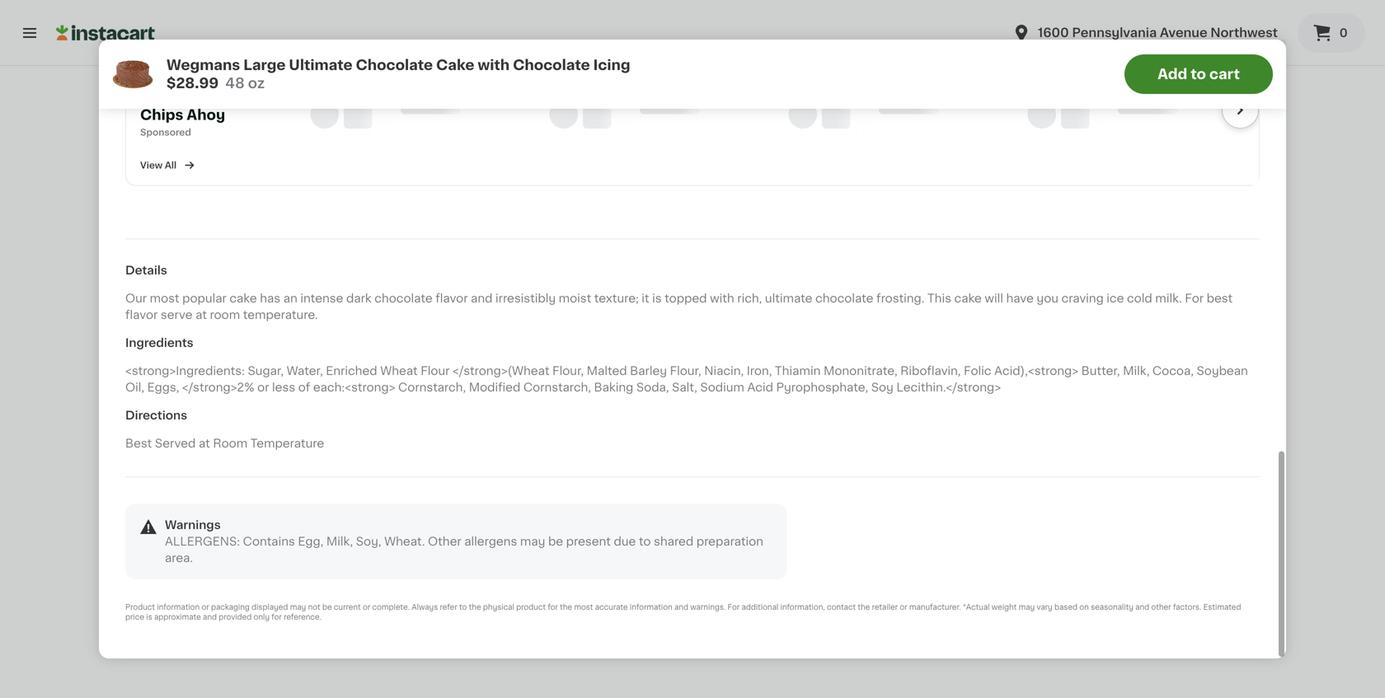 Task type: locate. For each thing, give the bounding box(es) containing it.
flour, left malted
[[553, 365, 584, 377]]

oz right 62
[[786, 287, 797, 296]]

0 horizontal spatial milk,
[[327, 536, 353, 548]]

5 99 from the left
[[807, 233, 819, 242]]

icing inside wegmans large ultimate chocolate cake with chocolate icing
[[191, 303, 220, 315]]

large inside wegmans large ultimate chocolate cake with chocolate icing $28.99 48 oz
[[243, 58, 286, 72]]

whisky inside 37 suntory whisky toki japanese whiskey
[[675, 584, 717, 595]]

jim
[[772, 584, 793, 595]]

2 tennessee from the left
[[927, 600, 989, 612]]

$ 30 99
[[485, 232, 529, 249], [630, 232, 674, 249], [920, 232, 965, 249]]

whiskey down toki in the right bottom of the page
[[686, 600, 736, 612]]

<strong>ingredients:
[[125, 365, 245, 377]]

large inside wegmans large ultimate chocolate cake with chocolate icing
[[252, 254, 285, 265]]

of
[[298, 382, 310, 393]]

1 no. from the left
[[294, 584, 314, 595]]

1 vertical spatial icing
[[191, 303, 220, 315]]

add inside button
[[1158, 67, 1188, 81]]

jack daniel's old no. 7 tennessee whiskey button
[[917, 421, 1049, 647]]

0 horizontal spatial tennessee
[[201, 600, 264, 612]]

1 horizontal spatial chocolate
[[816, 293, 874, 304]]

$ up 46
[[630, 233, 636, 242]]

add button for 46 oz
[[690, 96, 754, 126]]

many down 62 oz
[[788, 303, 815, 312]]

add button for 38 oz
[[400, 96, 464, 126]]

7 up 750
[[191, 600, 198, 612]]

in left moist
[[526, 303, 535, 312]]

oz right 38
[[351, 287, 362, 296]]

3 99 from the left
[[517, 233, 529, 242]]

1 horizontal spatial flour,
[[670, 365, 702, 377]]

butter,
[[1082, 365, 1120, 377]]

1 vertical spatial whisky
[[1062, 600, 1104, 612]]

with inside wegmans large ultimate chocolate cake with chocolate icing
[[224, 287, 248, 298]]

wegmans
[[167, 58, 240, 72], [191, 254, 249, 265], [1062, 254, 1120, 265]]

0 vertical spatial 48
[[225, 76, 245, 90]]

old up displayed
[[271, 584, 291, 595]]

62 oz
[[772, 287, 797, 296]]

the
[[165, 90, 190, 104], [469, 604, 481, 612], [560, 604, 572, 612], [858, 604, 870, 612]]

2 horizontal spatial $ 30 99
[[920, 232, 965, 249]]

0 horizontal spatial is
[[146, 614, 152, 622]]

25 down allergens:
[[201, 562, 223, 579]]

oz right 42
[[1076, 303, 1087, 312]]

may left vary
[[1019, 604, 1035, 612]]

tennessee left weight
[[927, 600, 989, 612]]

750
[[191, 616, 209, 625]]

30 inside 30 jameson irish whiskey
[[491, 562, 515, 579]]

accurate
[[595, 604, 628, 612]]

7 99 from the left
[[1096, 233, 1109, 242]]

weight
[[992, 604, 1017, 612]]

oz inside product group
[[786, 287, 797, 296]]

wheat
[[380, 365, 418, 377]]

$ up 19
[[920, 233, 926, 242]]

daniel's up the packaging
[[222, 584, 268, 595]]

soda,
[[637, 382, 669, 393]]

whiskey right *actual on the bottom right
[[992, 600, 1041, 612]]

$ up popular
[[195, 233, 201, 242]]

in right "ultimate"
[[817, 303, 825, 312]]

acid),<strong>
[[995, 365, 1079, 377]]

many in stock for 51 oz
[[498, 303, 563, 312]]

$ 30 99 up 51 oz
[[485, 232, 529, 249]]

old inside jack daniel's old no. 7 tennessee whiskey
[[997, 584, 1017, 595]]

0 horizontal spatial daniel's
[[222, 584, 268, 595]]

jack
[[191, 584, 219, 595], [917, 584, 945, 595]]

0 vertical spatial for
[[1185, 293, 1204, 304]]

$ 28 99 up wegmans large ultimate chocolate cake with chocolate icing
[[195, 232, 238, 249]]

many down 46 oz
[[643, 303, 669, 312]]

at inside "our most popular cake has an intense dark chocolate flavor and irresistibly moist texture; it is topped with rich, ultimate chocolate frosting.  this cake will have you craving ice cold milk.  for best flavor serve at room temperature."
[[196, 309, 207, 321]]

1 jack from the left
[[191, 584, 219, 595]]

whiskey up reference.
[[267, 600, 316, 612]]

48 down cakes on the left of the page
[[225, 76, 245, 90]]

$ inside $ 34 99
[[775, 233, 781, 242]]

$ 28 99 for wegmans large ultimate chocolate cake with chocolate icing
[[195, 232, 238, 249]]

and left other
[[1136, 604, 1150, 612]]

2 old from the left
[[997, 584, 1017, 595]]

1 old from the left
[[271, 584, 291, 595]]

25
[[1072, 232, 1094, 249], [201, 562, 223, 579]]

add for 19 oz
[[1012, 105, 1036, 117]]

1 horizontal spatial $ 28 99
[[340, 232, 383, 249]]

cake for wegmans large ultimate chocolate cake with chocolate icing
[[191, 287, 221, 298]]

manufacturer.
[[910, 604, 961, 612]]

$ 28 99 up "38 oz"
[[340, 232, 383, 249]]

$ up 38
[[340, 233, 346, 242]]

be left present on the left bottom of page
[[548, 536, 563, 548]]

0 horizontal spatial for
[[728, 604, 740, 612]]

25 inside "25 jack daniel's old no. 7 tennessee whiskey 750 ml"
[[201, 562, 223, 579]]

51
[[482, 287, 491, 296]]

1 horizontal spatial daniel's
[[948, 584, 994, 595]]

large
[[243, 58, 286, 72], [252, 254, 285, 265]]

have
[[1007, 293, 1034, 304]]

46
[[627, 287, 639, 296]]

or down sugar,
[[257, 382, 269, 393]]

bourbon
[[821, 600, 870, 612]]

1 $ 28 99 from the left
[[195, 232, 238, 249]]

wegmans for wegmans large ultimate chocolate cake with chocolate icing $28.99 48 oz
[[167, 58, 240, 72]]

product
[[125, 604, 155, 612]]

add for wegmans large ultimate chocolate cake with chocolate icing
[[286, 105, 310, 117]]

flavor down the our
[[125, 309, 158, 321]]

1 daniel's from the left
[[222, 584, 268, 595]]

2 vertical spatial for
[[272, 614, 282, 622]]

3 $ from the left
[[485, 233, 491, 242]]

0 horizontal spatial information
[[157, 604, 200, 612]]

1 horizontal spatial 25
[[1072, 232, 1094, 249]]

$ up 62
[[775, 233, 781, 242]]

1 vertical spatial 48
[[191, 303, 204, 312]]

1 chocolate from the left
[[375, 293, 433, 304]]

<strong>ingredients: sugar, water, enriched wheat flour </strong>(wheat flour, malted barley flour, niacin, iron, thiamin mononitrate, riboflavin, folic acid),<strong> butter, milk, cocoa, soybean oil, eggs, </strong>2% or less of each:<strong> cornstarch, modified cornstarch, baking soda, salt, sodium acid pyrophosphate, soy lecithin.</strong>
[[125, 365, 1248, 393]]

flour,
[[553, 365, 584, 377], [670, 365, 702, 377]]

is right it
[[652, 293, 662, 304]]

ultimate for wegmans large ultimate chocolate cake with chocolate icing
[[191, 270, 240, 282]]

48 left 'room'
[[191, 303, 204, 312]]

1 horizontal spatial to
[[639, 536, 651, 548]]

topped
[[665, 293, 707, 304]]

2 7 from the left
[[917, 600, 924, 612]]

stock right it
[[682, 303, 708, 312]]

irresistibly
[[496, 293, 556, 304]]

jack daniel's old no. 7 tennessee whiskey
[[917, 584, 1041, 612]]

0 horizontal spatial 48
[[191, 303, 204, 312]]

3 $ 30 99 from the left
[[920, 232, 965, 249]]

0 vertical spatial whisky
[[675, 584, 717, 595]]

2 daniel's from the left
[[948, 584, 994, 595]]

cake inside wegmans round 2 layer gold cake with buttercreme 42 oz
[[1129, 270, 1158, 282]]

1 horizontal spatial for
[[1185, 293, 1204, 304]]

many in stock down has
[[208, 320, 273, 329]]

to right due
[[639, 536, 651, 548]]

is inside product information or packaging displayed may not be current or complete. always refer to the physical product for the most accurate information and warnings. for additional information, contact the retailer or manufacturer. *actual weight may vary based on seasonality and other factors. estimated price is approximate and provided only for reference.
[[146, 614, 152, 622]]

no. up vary
[[1020, 584, 1040, 595]]

0 horizontal spatial flour,
[[553, 365, 584, 377]]

product group
[[191, 91, 323, 334], [336, 91, 468, 298], [482, 91, 614, 317], [627, 91, 759, 317], [772, 91, 904, 317], [917, 91, 1049, 298], [1062, 91, 1194, 314], [191, 421, 323, 647], [627, 421, 759, 662], [917, 421, 1049, 662]]

1 vertical spatial 25
[[201, 562, 223, 579]]

$ for 38
[[340, 233, 346, 242]]

cart
[[1210, 67, 1240, 81]]

$ 30 99 for 19 oz
[[920, 232, 965, 249]]

crown
[[1062, 584, 1100, 595]]

product group containing 34
[[772, 91, 904, 317]]

no. inside jack daniel's old no. 7 tennessee whiskey
[[1020, 584, 1040, 595]]

most inside product information or packaging displayed may not be current or complete. always refer to the physical product for the most accurate information and warnings. for additional information, contact the retailer or manufacturer. *actual weight may vary based on seasonality and other factors. estimated price is approximate and provided only for reference.
[[574, 604, 593, 612]]

at left "room" in the bottom of the page
[[199, 438, 210, 450]]

4 99 from the left
[[662, 233, 674, 242]]

may
[[520, 536, 545, 548], [290, 604, 306, 612], [1019, 604, 1035, 612]]

1 item carousel region from the top
[[191, 32, 1194, 349]]

0 horizontal spatial whisky
[[675, 584, 717, 595]]

be
[[548, 536, 563, 548], [322, 604, 332, 612]]

0 horizontal spatial $ 30 99
[[485, 232, 529, 249]]

0 horizontal spatial 7
[[191, 600, 198, 612]]

may right allergens
[[520, 536, 545, 548]]

item carousel region
[[191, 32, 1194, 349], [191, 362, 1194, 679]]

jack inside jack daniel's old no. 7 tennessee whiskey
[[917, 584, 945, 595]]

2 jack from the left
[[917, 584, 945, 595]]

most
[[150, 293, 179, 304], [574, 604, 593, 612]]

1 horizontal spatial most
[[574, 604, 593, 612]]

most up serve
[[150, 293, 179, 304]]

many in stock down 62 oz
[[788, 303, 853, 312]]

2 28 from the left
[[346, 232, 369, 249]]

jack up the packaging
[[191, 584, 219, 595]]

cake inside wegmans large ultimate chocolate cake with chocolate icing $28.99 48 oz
[[436, 58, 475, 72]]

1 horizontal spatial tennessee
[[927, 600, 989, 612]]

cake inside wegmans large ultimate chocolate cake with chocolate icing
[[191, 287, 221, 298]]

information down the suntory
[[630, 604, 673, 612]]

1 horizontal spatial 28
[[346, 232, 369, 249]]

$ up 51
[[485, 233, 491, 242]]

stock inside product group
[[827, 303, 853, 312]]

1 tennessee from the left
[[201, 600, 264, 612]]

48 down soy,
[[346, 562, 370, 579]]

in inside product group
[[817, 303, 825, 312]]

1 vertical spatial at
[[199, 438, 210, 450]]

add for 46 oz
[[721, 105, 746, 117]]

or up 750
[[202, 604, 209, 612]]

no. up not
[[294, 584, 314, 595]]

6 99 from the left
[[952, 233, 965, 242]]

and left warnings.
[[675, 604, 689, 612]]

1 vertical spatial large
[[252, 254, 285, 265]]

add button inside product group
[[835, 96, 899, 126]]

6 $ from the left
[[920, 233, 926, 242]]

$28.99
[[167, 76, 219, 90]]

most left 'accurate'
[[574, 604, 593, 612]]

flavor left 51
[[436, 293, 468, 304]]

0 vertical spatial at
[[196, 309, 207, 321]]

to right refer
[[459, 604, 467, 612]]

0 vertical spatial cake
[[436, 58, 475, 72]]

1 $ from the left
[[195, 233, 201, 242]]

0 vertical spatial large
[[243, 58, 286, 72]]

barley
[[630, 365, 667, 377]]

0 vertical spatial be
[[548, 536, 563, 548]]

0 horizontal spatial 25
[[201, 562, 223, 579]]

best
[[125, 438, 152, 450]]

view all
[[140, 161, 177, 170]]

0 horizontal spatial cake
[[191, 287, 221, 298]]

28 up popular
[[201, 232, 224, 249]]

1 28 from the left
[[201, 232, 224, 249]]

flavor
[[436, 293, 468, 304], [125, 309, 158, 321]]

with inside "our most popular cake has an intense dark chocolate flavor and irresistibly moist texture; it is topped with rich, ultimate chocolate frosting.  this cake will have you craving ice cold milk.  for best flavor serve at room temperature."
[[710, 293, 735, 304]]

1 horizontal spatial information
[[630, 604, 673, 612]]

to inside warnings allergens: contains egg, milk, soy, wheat. other allergens may be present due to shared preparation area.
[[639, 536, 651, 548]]

ultimate for wegmans large ultimate chocolate cake with chocolate icing $28.99 48 oz
[[289, 58, 353, 72]]

to left cart
[[1191, 67, 1207, 81]]

cake up 'room'
[[230, 293, 257, 304]]

cornstarch, down malted
[[524, 382, 591, 393]]

crown royal canadian whisky
[[1062, 584, 1194, 612]]

0 horizontal spatial chocolate
[[375, 293, 433, 304]]

chocolate right dark
[[375, 293, 433, 304]]

1 $ 30 99 from the left
[[485, 232, 529, 249]]

provided
[[219, 614, 252, 622]]

cake left will
[[955, 293, 982, 304]]

0 vertical spatial is
[[652, 293, 662, 304]]

jameson
[[482, 584, 535, 595]]

frosting.
[[877, 293, 925, 304]]

flour, up the salt,
[[670, 365, 702, 377]]

many inside product group
[[788, 303, 815, 312]]

0 horizontal spatial no.
[[294, 584, 314, 595]]

$ 30 99 for 46 oz
[[630, 232, 674, 249]]

season
[[193, 90, 246, 104]]

oz right 51
[[494, 287, 505, 296]]

for down irish on the bottom left of page
[[548, 604, 558, 612]]

1 horizontal spatial ultimate
[[289, 58, 353, 72]]

room
[[213, 438, 248, 450]]

1 vertical spatial most
[[574, 604, 593, 612]]

oz for 48 oz
[[206, 303, 217, 312]]

oz for 19 oz
[[930, 287, 940, 296]]

oz inside wegmans large ultimate chocolate cake with chocolate icing $28.99 48 oz
[[248, 76, 265, 90]]

factors.
[[1173, 604, 1202, 612]]

cake
[[436, 58, 475, 72], [1129, 270, 1158, 282], [191, 287, 221, 298]]

ultimate inside wegmans large ultimate chocolate cake with chocolate icing
[[191, 270, 240, 282]]

ml
[[211, 616, 223, 625]]

2 horizontal spatial cake
[[1129, 270, 1158, 282]]

0 vertical spatial flavor
[[436, 293, 468, 304]]

2 no. from the left
[[1020, 584, 1040, 595]]

0 horizontal spatial icing
[[191, 303, 220, 315]]

served
[[155, 438, 196, 450]]

1 horizontal spatial milk,
[[1123, 365, 1150, 377]]

1 horizontal spatial may
[[520, 536, 545, 548]]

0 vertical spatial 25
[[1072, 232, 1094, 249]]

sugar,
[[248, 365, 284, 377]]

wegmans inside wegmans large ultimate chocolate cake with chocolate icing
[[191, 254, 249, 265]]

1 horizontal spatial is
[[652, 293, 662, 304]]

1 vertical spatial flavor
[[125, 309, 158, 321]]

cornstarch, down flour
[[398, 382, 466, 393]]

1 horizontal spatial no.
[[1020, 584, 1040, 595]]

displayed
[[252, 604, 288, 612]]

1 horizontal spatial $ 30 99
[[630, 232, 674, 249]]

tennessee up provided
[[201, 600, 264, 612]]

0 horizontal spatial cake
[[230, 293, 257, 304]]

for right 'season'
[[249, 90, 271, 104]]

0 vertical spatial milk,
[[1123, 365, 1150, 377]]

wegmans for wegmans round 2 layer gold cake with buttercreme 42 oz
[[1062, 254, 1120, 265]]

ca! image
[[140, 48, 170, 78]]

wegmans inside wegmans round 2 layer gold cake with buttercreme 42 oz
[[1062, 254, 1120, 265]]

the down irish on the bottom left of page
[[560, 604, 572, 612]]

each:<strong>
[[313, 382, 395, 393]]

many in stock down 51 oz
[[498, 303, 563, 312]]

moist
[[559, 293, 592, 304]]

0 horizontal spatial most
[[150, 293, 179, 304]]

2 $ from the left
[[340, 233, 346, 242]]

99 for 46 oz
[[662, 233, 674, 242]]

whisky
[[675, 584, 717, 595], [1062, 600, 1104, 612]]

1 cake from the left
[[230, 293, 257, 304]]

many in stock for 46 oz
[[643, 303, 708, 312]]

stock right "ultimate"
[[827, 303, 853, 312]]

1 horizontal spatial 48
[[225, 76, 245, 90]]

0 horizontal spatial flavor
[[125, 309, 158, 321]]

30 up 51 oz
[[491, 232, 515, 249]]

1 vertical spatial ultimate
[[191, 270, 240, 282]]

wegmans large ultimate chocolate cake with chocolate icing $28.99 48 oz
[[167, 58, 631, 90]]

tennessee inside jack daniel's old no. 7 tennessee whiskey
[[927, 600, 989, 612]]

1 7 from the left
[[191, 600, 198, 612]]

add inside product group
[[867, 105, 891, 117]]

ingredients
[[125, 337, 194, 349]]

0 vertical spatial to
[[1191, 67, 1207, 81]]

stock for 62 oz
[[827, 303, 853, 312]]

1 vertical spatial for
[[548, 604, 558, 612]]

28 up "38 oz"
[[346, 232, 369, 249]]

1 vertical spatial for
[[728, 604, 740, 612]]

whiskey inside 37 suntory whisky toki japanese whiskey
[[686, 600, 736, 612]]

oz right serve
[[206, 303, 217, 312]]

is
[[652, 293, 662, 304], [146, 614, 152, 622]]

$ up layer in the top right of the page
[[1066, 233, 1072, 242]]

37
[[636, 562, 658, 579]]

</strong>2%
[[182, 382, 255, 393]]

the left "physical"
[[469, 604, 481, 612]]

0 vertical spatial item carousel region
[[191, 32, 1194, 349]]

99 for wegmans large ultimate chocolate cake with chocolate icing
[[225, 233, 238, 242]]

2 vertical spatial to
[[459, 604, 467, 612]]

to inside product information or packaging displayed may not be current or complete. always refer to the physical product for the most accurate information and warnings. for additional information, contact the retailer or manufacturer. *actual weight may vary based on seasonality and other factors. estimated price is approximate and provided only for reference.
[[459, 604, 467, 612]]

$ 30 99 up 46 oz
[[630, 232, 674, 249]]

add button for wegmans large ultimate chocolate cake with chocolate icing
[[255, 96, 318, 126]]

whiskey inside 30 jameson irish whiskey
[[482, 600, 531, 612]]

51 oz
[[482, 287, 505, 296]]

2 $ 28 99 from the left
[[340, 232, 383, 249]]

information up approximate on the bottom of page
[[157, 604, 200, 612]]

1 horizontal spatial cake
[[955, 293, 982, 304]]

0 vertical spatial most
[[150, 293, 179, 304]]

0 vertical spatial for
[[249, 90, 271, 104]]

0 horizontal spatial for
[[249, 90, 271, 104]]

price
[[125, 614, 144, 622]]

1 horizontal spatial icing
[[594, 58, 631, 72]]

1 99 from the left
[[225, 233, 238, 242]]

1 horizontal spatial whisky
[[1062, 600, 1104, 612]]

1 horizontal spatial 7
[[917, 600, 924, 612]]

2 99 from the left
[[371, 233, 383, 242]]

oz
[[248, 76, 265, 90], [351, 287, 362, 296], [494, 287, 505, 296], [641, 287, 652, 296], [786, 287, 797, 296], [930, 287, 940, 296], [206, 303, 217, 312], [1076, 303, 1087, 312]]

0 horizontal spatial $ 28 99
[[195, 232, 238, 249]]

1 horizontal spatial flavor
[[436, 293, 468, 304]]

19
[[917, 287, 927, 296]]

0 horizontal spatial 28
[[201, 232, 224, 249]]

0 horizontal spatial old
[[271, 584, 291, 595]]

product
[[516, 604, 546, 612]]

30 up 19 oz
[[926, 232, 950, 249]]

physical
[[483, 604, 514, 612]]

1 vertical spatial is
[[146, 614, 152, 622]]

may inside warnings allergens: contains egg, milk, soy, wheat. other allergens may be present due to shared preparation area.
[[520, 536, 545, 548]]

wegmans inside wegmans large ultimate chocolate cake with chocolate icing $28.99 48 oz
[[167, 58, 240, 72]]

48 for 48 oz
[[191, 303, 204, 312]]

large for wegmans large ultimate chocolate cake with chocolate icing
[[252, 254, 285, 265]]

tennessee
[[201, 600, 264, 612], [927, 600, 989, 612]]

many down 51 oz
[[498, 303, 524, 312]]

jack up the 'manufacturer.'
[[917, 584, 945, 595]]

sodium
[[701, 382, 745, 393]]

whisky down crown
[[1062, 600, 1104, 612]]

0 vertical spatial icing
[[594, 58, 631, 72]]

99 for 51 oz
[[517, 233, 529, 242]]

2 horizontal spatial 48
[[346, 562, 370, 579]]

1 vertical spatial be
[[322, 604, 332, 612]]

1 vertical spatial milk,
[[327, 536, 353, 548]]

0 vertical spatial ultimate
[[289, 58, 353, 72]]

1 vertical spatial item carousel region
[[191, 362, 1194, 679]]

many in stock for 62 oz
[[788, 303, 853, 312]]

7 inside "25 jack daniel's old no. 7 tennessee whiskey 750 ml"
[[191, 600, 198, 612]]

99 inside $ 34 99
[[807, 233, 819, 242]]

2 horizontal spatial to
[[1191, 67, 1207, 81]]

25 up layer in the top right of the page
[[1072, 232, 1094, 249]]

icing inside wegmans large ultimate chocolate cake with chocolate icing $28.99 48 oz
[[594, 58, 631, 72]]

2 cake from the left
[[955, 293, 982, 304]]

large down cakes on the left of the page
[[243, 58, 286, 72]]

at down popular
[[196, 309, 207, 321]]

icing for wegmans large ultimate chocolate cake with chocolate icing
[[191, 303, 220, 315]]

for inside product information or packaging displayed may not be current or complete. always refer to the physical product for the most accurate information and warnings. for additional information, contact the retailer or manufacturer. *actual weight may vary based on seasonality and other factors. estimated price is approximate and provided only for reference.
[[728, 604, 740, 612]]

ultimate inside wegmans large ultimate chocolate cake with chocolate icing $28.99 48 oz
[[289, 58, 353, 72]]

0 horizontal spatial cornstarch,
[[398, 382, 466, 393]]

whisky up warnings.
[[675, 584, 717, 595]]

7 $ from the left
[[1066, 233, 1072, 242]]

old
[[271, 584, 291, 595], [997, 584, 1017, 595]]

to for physical
[[459, 604, 467, 612]]

1 vertical spatial cake
[[1129, 270, 1158, 282]]

canadian
[[1139, 584, 1194, 595]]

28 for wegmans large ultimate chocolate cake with chocolate icing
[[201, 232, 224, 249]]

wegmans up popular
[[191, 254, 249, 265]]

for inside "our most popular cake has an intense dark chocolate flavor and irresistibly moist texture; it is topped with rich, ultimate chocolate frosting.  this cake will have you craving ice cold milk.  for best flavor serve at room temperature."
[[1185, 293, 1204, 304]]

for down displayed
[[272, 614, 282, 622]]

5 $ from the left
[[775, 233, 781, 242]]

temperature.
[[243, 309, 318, 321]]

stock for 51 oz
[[537, 303, 563, 312]]

$ 30 99 up 19 oz
[[920, 232, 965, 249]]

0 horizontal spatial to
[[459, 604, 467, 612]]

1 horizontal spatial old
[[997, 584, 1017, 595]]

most inside "our most popular cake has an intense dark chocolate flavor and irresistibly moist texture; it is topped with rich, ultimate chocolate frosting.  this cake will have you craving ice cold milk.  for best flavor serve at room temperature."
[[150, 293, 179, 304]]

2 vertical spatial 48
[[346, 562, 370, 579]]

daniel's up *actual on the bottom right
[[948, 584, 994, 595]]

other
[[428, 536, 462, 548]]

0 horizontal spatial be
[[322, 604, 332, 612]]

old up weight
[[997, 584, 1017, 595]]

0 horizontal spatial jack
[[191, 584, 219, 595]]

0 horizontal spatial ultimate
[[191, 270, 240, 282]]

1 horizontal spatial jack
[[917, 584, 945, 595]]

add
[[1158, 67, 1188, 81], [286, 105, 310, 117], [431, 105, 455, 117], [576, 105, 600, 117], [721, 105, 746, 117], [867, 105, 891, 117], [1012, 105, 1036, 117], [1157, 105, 1181, 117], [286, 435, 310, 447]]

or right l
[[363, 604, 370, 612]]

2 $ 30 99 from the left
[[630, 232, 674, 249]]

30 up 'jameson'
[[491, 562, 515, 579]]

stock
[[537, 303, 563, 312], [682, 303, 708, 312], [827, 303, 853, 312], [247, 320, 273, 329]]

oz right 46
[[641, 287, 652, 296]]

1 horizontal spatial cornstarch,
[[524, 382, 591, 393]]

jack inside "25 jack daniel's old no. 7 tennessee whiskey 750 ml"
[[191, 584, 219, 595]]

the up chips
[[165, 90, 190, 104]]

for down toki in the right bottom of the page
[[728, 604, 740, 612]]

instacart logo image
[[56, 23, 155, 43]]

item carousel region containing cakes
[[191, 32, 1194, 349]]

4 $ from the left
[[630, 233, 636, 242]]

2 item carousel region from the top
[[191, 362, 1194, 679]]

oz for 62 oz
[[786, 287, 797, 296]]

tennessee inside "25 jack daniel's old no. 7 tennessee whiskey 750 ml"
[[201, 600, 264, 612]]

large up has
[[252, 254, 285, 265]]

other
[[1152, 604, 1172, 612]]

1 vertical spatial to
[[639, 536, 651, 548]]

oz right 19
[[930, 287, 940, 296]]

add for 38 oz
[[431, 105, 455, 117]]

add for 51 oz
[[576, 105, 600, 117]]

$ for wegmans
[[195, 233, 201, 242]]

1 flour, from the left
[[553, 365, 584, 377]]

1 horizontal spatial cake
[[436, 58, 475, 72]]

milk, left soy,
[[327, 536, 353, 548]]

milk,
[[1123, 365, 1150, 377], [327, 536, 353, 548]]

whiskey down 'jameson'
[[482, 600, 531, 612]]



Task type: vqa. For each thing, say whether or not it's contained in the screenshot.
the bottom meals
no



Task type: describe. For each thing, give the bounding box(es) containing it.
and inside "our most popular cake has an intense dark chocolate flavor and irresistibly moist texture; it is topped with rich, ultimate chocolate frosting.  this cake will have you craving ice cold milk.  for best flavor serve at room temperature."
[[471, 293, 493, 304]]

0 horizontal spatial may
[[290, 604, 306, 612]]

will
[[985, 293, 1004, 304]]

spo
[[140, 128, 159, 137]]

48 inside wegmans large ultimate chocolate cake with chocolate icing $28.99 48 oz
[[225, 76, 245, 90]]

item carousel region containing whiskey
[[191, 362, 1194, 679]]

99 inside $ 25 99
[[1096, 233, 1109, 242]]

cake for wegmans large ultimate chocolate cake with chocolate icing $28.99 48 oz
[[436, 58, 475, 72]]

warnings.
[[691, 604, 726, 612]]

19 oz
[[917, 287, 940, 296]]

the inside tis the season for chips ahoy spo nsored
[[165, 90, 190, 104]]

eggs,
[[147, 382, 179, 393]]

29
[[781, 562, 804, 579]]

rich,
[[738, 293, 762, 304]]

many for 51 oz
[[498, 303, 524, 312]]

iron,
[[747, 365, 772, 377]]

view
[[140, 161, 163, 170]]

whiskey left less
[[191, 370, 270, 387]]

ice
[[1107, 293, 1124, 304]]

craving
[[1062, 293, 1104, 304]]

tis the season for chips ahoy spo nsored
[[140, 90, 271, 137]]

7 inside jack daniel's old no. 7 tennessee whiskey
[[917, 600, 924, 612]]

daniel's inside "25 jack daniel's old no. 7 tennessee whiskey 750 ml"
[[222, 584, 268, 595]]

soy
[[872, 382, 894, 393]]

add button for 62 oz
[[835, 96, 899, 126]]

whisky inside the crown royal canadian whisky
[[1062, 600, 1104, 612]]

with inside wegmans round 2 layer gold cake with buttercreme 42 oz
[[1161, 270, 1186, 282]]

warnings allergens: contains egg, milk, soy, wheat. other allergens may be present due to shared preparation area.
[[165, 520, 764, 564]]

royal
[[1103, 584, 1136, 595]]

suntory
[[627, 584, 672, 595]]

irish
[[538, 584, 563, 595]]

l
[[356, 600, 361, 609]]

pennsylvania
[[1072, 27, 1157, 39]]

$ for 51
[[485, 233, 491, 242]]

with inside wegmans large ultimate chocolate cake with chocolate icing $28.99 48 oz
[[478, 58, 510, 72]]

1 horizontal spatial for
[[272, 614, 282, 622]]

oz inside wegmans round 2 layer gold cake with buttercreme 42 oz
[[1076, 303, 1087, 312]]

wegmans large ultimate chocolate cake with chocolate icing
[[191, 254, 311, 315]]

wegmans round 2 layer gold cake with buttercreme 42 oz
[[1062, 254, 1186, 312]]

milk.
[[1156, 293, 1182, 304]]

many for 46 oz
[[643, 303, 669, 312]]

on
[[1080, 604, 1089, 612]]

1 cornstarch, from the left
[[398, 382, 466, 393]]

add to cart
[[1158, 67, 1240, 81]]

oz for 51 oz
[[494, 287, 505, 296]]

our
[[125, 293, 147, 304]]

based
[[1055, 604, 1078, 612]]

many down 48 oz
[[208, 320, 234, 329]]

whiskey inside jack daniel's old no. 7 tennessee whiskey
[[992, 600, 1041, 612]]

42
[[1062, 303, 1074, 312]]

only
[[254, 614, 270, 622]]

$ 28 99 for 38 oz
[[340, 232, 383, 249]]

folic
[[964, 365, 992, 377]]

milk, inside <strong>ingredients: sugar, water, enriched wheat flour </strong>(wheat flour, malted barley flour, niacin, iron, thiamin mononitrate, riboflavin, folic acid),<strong> butter, milk, cocoa, soybean oil, eggs, </strong>2% or less of each:<strong> cornstarch, modified cornstarch, baking soda, salt, sodium acid pyrophosphate, soy lecithin.</strong>
[[1123, 365, 1150, 377]]

$ inside $ 25 99
[[1066, 233, 1072, 242]]

stock down has
[[247, 320, 273, 329]]

1 information from the left
[[157, 604, 200, 612]]

best
[[1207, 293, 1233, 304]]

$ 30 99 for 51 oz
[[485, 232, 529, 249]]

texture;
[[594, 293, 639, 304]]

current
[[334, 604, 361, 612]]

salt,
[[672, 382, 698, 393]]

add to cart button
[[1125, 54, 1273, 94]]

has
[[260, 293, 281, 304]]

99 for 38 oz
[[371, 233, 383, 242]]

oz for 46 oz
[[641, 287, 652, 296]]

serve
[[161, 309, 193, 321]]

or right retailer
[[900, 604, 908, 612]]

30 for 19 oz
[[926, 232, 950, 249]]

acid
[[748, 382, 774, 393]]

2 flour, from the left
[[670, 365, 702, 377]]

seasonality
[[1091, 604, 1134, 612]]

allergens
[[465, 536, 517, 548]]

2 horizontal spatial for
[[548, 604, 558, 612]]

complete.
[[372, 604, 410, 612]]

1.75
[[336, 600, 354, 609]]

30 for 46 oz
[[636, 232, 660, 249]]

retailer
[[872, 604, 898, 612]]

stock for 46 oz
[[682, 303, 708, 312]]

details
[[125, 265, 167, 276]]

whiskey inside "25 jack daniel's old no. 7 tennessee whiskey 750 ml"
[[267, 600, 316, 612]]

2 cornstarch, from the left
[[524, 382, 591, 393]]

present
[[566, 536, 611, 548]]

oz for 38 oz
[[351, 287, 362, 296]]

crown royal canadian whisky button
[[1062, 421, 1194, 647]]

38
[[336, 287, 349, 296]]

estimated
[[1204, 604, 1242, 612]]

directions
[[125, 410, 187, 422]]

$ 25 99
[[1066, 232, 1109, 249]]

soy,
[[356, 536, 381, 548]]

$ for 46
[[630, 233, 636, 242]]

contact
[[827, 604, 856, 612]]

reference.
[[284, 614, 322, 622]]

many for 62 oz
[[788, 303, 815, 312]]

$ for 19
[[920, 233, 926, 242]]

or inside <strong>ingredients: sugar, water, enriched wheat flour </strong>(wheat flour, malted barley flour, niacin, iron, thiamin mononitrate, riboflavin, folic acid),<strong> butter, milk, cocoa, soybean oil, eggs, </strong>2% or less of each:<strong> cornstarch, modified cornstarch, baking soda, salt, sodium acid pyrophosphate, soy lecithin.</strong>
[[257, 382, 269, 393]]

to inside button
[[1191, 67, 1207, 81]]

add for 62 oz
[[867, 105, 891, 117]]

northwest
[[1211, 27, 1278, 39]]

1600
[[1038, 27, 1069, 39]]

large for wegmans large ultimate chocolate cake with chocolate icing $28.99 48 oz
[[243, 58, 286, 72]]

wegmans for wegmans large ultimate chocolate cake with chocolate icing
[[191, 254, 249, 265]]

old inside "25 jack daniel's old no. 7 tennessee whiskey 750 ml"
[[271, 584, 291, 595]]

2 horizontal spatial may
[[1019, 604, 1035, 612]]

enriched
[[326, 365, 377, 377]]

to for preparation
[[639, 536, 651, 548]]

99 for 19 oz
[[952, 233, 965, 242]]

in for 51 oz
[[526, 303, 535, 312]]

cakes
[[191, 40, 249, 57]]

0 button
[[1298, 13, 1366, 53]]

layer
[[1062, 270, 1095, 282]]

2 information from the left
[[630, 604, 673, 612]]

chips
[[140, 108, 183, 122]]

lecithin.</strong>
[[897, 382, 1001, 393]]

2 chocolate from the left
[[816, 293, 874, 304]]

malted
[[587, 365, 627, 377]]

add button for 51 oz
[[545, 96, 609, 126]]

mononitrate,
[[824, 365, 898, 377]]

and down the packaging
[[203, 614, 217, 622]]

less
[[272, 382, 295, 393]]

thiamin
[[775, 365, 821, 377]]

in for 46 oz
[[672, 303, 680, 312]]

99 for 62 oz
[[807, 233, 819, 242]]

modified
[[469, 382, 521, 393]]

an
[[283, 293, 298, 304]]

no. inside "25 jack daniel's old no. 7 tennessee whiskey 750 ml"
[[294, 584, 314, 595]]

all
[[165, 161, 177, 170]]

in for 62 oz
[[817, 303, 825, 312]]

for inside tis the season for chips ahoy spo nsored
[[249, 90, 271, 104]]

nsored
[[159, 128, 191, 137]]

niacin,
[[705, 365, 744, 377]]

25 jack daniel's old no. 7 tennessee whiskey 750 ml
[[191, 562, 316, 625]]

toki
[[720, 584, 743, 595]]

daniel's inside jack daniel's old no. 7 tennessee whiskey
[[948, 584, 994, 595]]

kentucky
[[833, 584, 888, 595]]

product group containing jack daniel's old no. 7 tennessee whiskey
[[917, 421, 1049, 662]]

is inside "our most popular cake has an intense dark chocolate flavor and irresistibly moist texture; it is topped with rich, ultimate chocolate frosting.  this cake will have you craving ice cold milk.  for best flavor serve at room temperature."
[[652, 293, 662, 304]]

46 oz
[[627, 287, 652, 296]]

30 jameson irish whiskey
[[482, 562, 563, 612]]

29 jim beam kentucky straight bourbon
[[772, 562, 888, 612]]

48 for 48
[[346, 562, 370, 579]]

product group containing 37
[[627, 421, 759, 662]]

milk, inside warnings allergens: contains egg, milk, soy, wheat. other allergens may be present due to shared preparation area.
[[327, 536, 353, 548]]

$ 34 99
[[775, 232, 819, 249]]

34
[[781, 232, 805, 249]]

28 for 38 oz
[[346, 232, 369, 249]]

in down wegmans large ultimate chocolate cake with chocolate icing
[[236, 320, 245, 329]]

contains
[[243, 536, 295, 548]]

$ for 62
[[775, 233, 781, 242]]

30 for 51 oz
[[491, 232, 515, 249]]

be inside product information or packaging displayed may not be current or complete. always refer to the physical product for the most accurate information and warnings. for additional information, contact the retailer or manufacturer. *actual weight may vary based on seasonality and other factors. estimated price is approximate and provided only for reference.
[[322, 604, 332, 612]]

preparation
[[697, 536, 764, 548]]

be inside warnings allergens: contains egg, milk, soy, wheat. other allergens may be present due to shared preparation area.
[[548, 536, 563, 548]]

38 oz
[[336, 287, 362, 296]]

icing for wegmans large ultimate chocolate cake with chocolate icing $28.99 48 oz
[[594, 58, 631, 72]]

62
[[772, 287, 784, 296]]

add button for 19 oz
[[980, 96, 1044, 126]]

baking
[[594, 382, 634, 393]]

the down kentucky
[[858, 604, 870, 612]]



